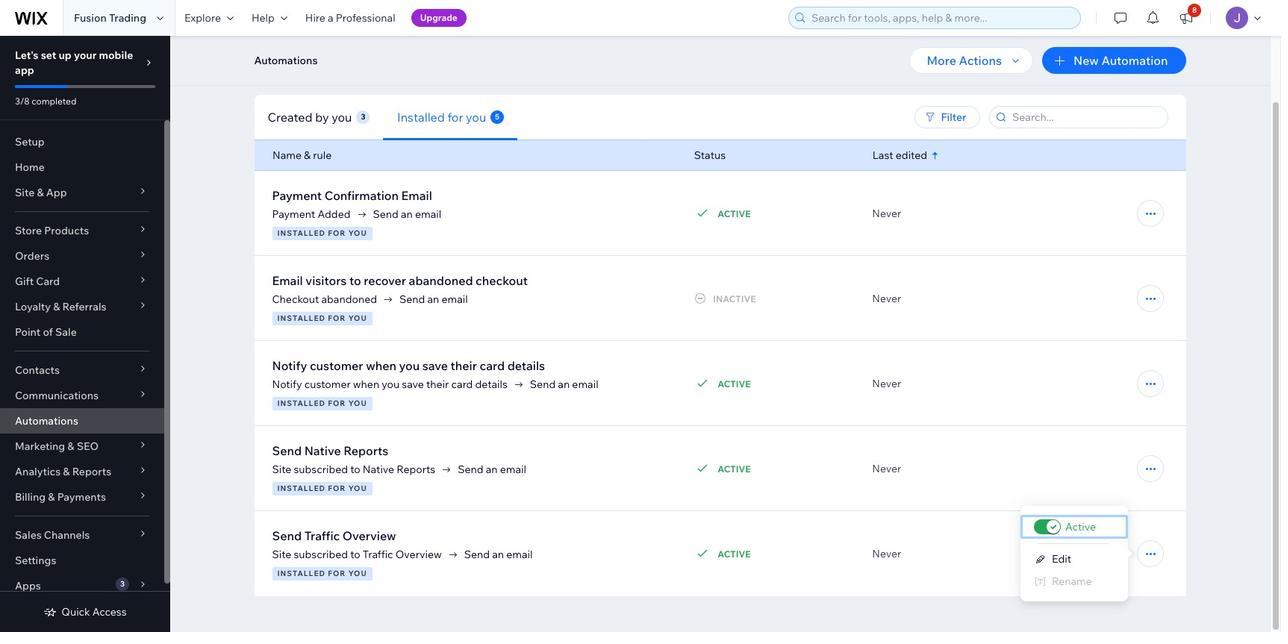 Task type: locate. For each thing, give the bounding box(es) containing it.
automations down help button
[[254, 54, 318, 67]]

native down the send native reports
[[363, 463, 394, 476]]

& for loyalty
[[53, 300, 60, 314]]

email for email visitors to recover abandoned checkout
[[442, 293, 468, 306]]

you for native
[[349, 484, 367, 494]]

5 never from the top
[[873, 547, 902, 561]]

& inside dropdown button
[[37, 186, 44, 199]]

card
[[36, 275, 60, 288]]

for down added
[[328, 229, 346, 238]]

set
[[41, 49, 56, 62]]

you down site subscribed to traffic overview
[[349, 569, 367, 579]]

2 active from the top
[[718, 378, 751, 389]]

customer
[[310, 358, 363, 373], [304, 378, 351, 391]]

3 never from the top
[[873, 377, 902, 391]]

& inside popup button
[[48, 491, 55, 504]]

installed for you up the send native reports
[[277, 399, 367, 409]]

4 installed for you from the top
[[277, 484, 367, 494]]

customer up the send native reports
[[304, 378, 351, 391]]

4 never from the top
[[873, 462, 902, 476]]

1 installed for you from the top
[[277, 229, 367, 238]]

automations inside sidebar element
[[15, 415, 78, 428]]

8
[[1193, 5, 1197, 15]]

1 vertical spatial traffic
[[363, 548, 393, 562]]

2 notify from the top
[[272, 378, 302, 391]]

you for customer
[[349, 399, 367, 409]]

3 inside tab list
[[361, 112, 366, 121]]

1 horizontal spatial reports
[[344, 444, 389, 459]]

email visitors to recover abandoned checkout
[[272, 273, 528, 288]]

send an email
[[373, 208, 442, 221], [400, 293, 468, 306], [530, 378, 599, 391], [458, 463, 527, 476], [464, 548, 533, 562]]

1 subscribed from the top
[[294, 463, 348, 476]]

installed for you down payment added
[[277, 229, 367, 238]]

app
[[15, 63, 34, 77]]

1 vertical spatial site
[[272, 463, 292, 476]]

0 vertical spatial site
[[15, 186, 35, 199]]

active
[[1066, 521, 1096, 534]]

active for notify customer when you save their card details
[[718, 378, 751, 389]]

1 vertical spatial subscribed
[[294, 548, 348, 562]]

site for send native reports
[[272, 463, 292, 476]]

email
[[402, 188, 432, 203], [272, 273, 303, 288]]

0 horizontal spatial email
[[272, 273, 303, 288]]

1 horizontal spatial card
[[480, 358, 505, 373]]

you down site subscribed to native reports at bottom left
[[349, 484, 367, 494]]

installed for traffic
[[277, 569, 326, 579]]

installed for you down send traffic overview
[[277, 569, 367, 579]]

seo
[[77, 440, 99, 453]]

new automation button
[[1043, 47, 1186, 74]]

& right loyalty
[[53, 300, 60, 314]]

2 never from the top
[[873, 292, 902, 305]]

subscribed down send traffic overview
[[294, 548, 348, 562]]

site down home
[[15, 186, 35, 199]]

2 installed for you from the top
[[277, 314, 367, 323]]

payments
[[57, 491, 106, 504]]

1 for from the top
[[328, 229, 346, 238]]

1 vertical spatial save
[[402, 378, 424, 391]]

by
[[315, 109, 329, 124]]

manage your quotas button
[[1056, 50, 1186, 72]]

installed
[[277, 229, 326, 238], [277, 314, 326, 323], [277, 399, 326, 409], [277, 484, 326, 494], [277, 569, 326, 579]]

0 horizontal spatial traffic
[[304, 529, 340, 544]]

home link
[[0, 155, 164, 180]]

1 notify from the top
[[272, 358, 307, 373]]

4 installed from the top
[[277, 484, 326, 494]]

customer down checkout abandoned
[[310, 358, 363, 373]]

setup
[[15, 135, 45, 149]]

menu
[[1021, 515, 1128, 593]]

installed for you for visitors
[[277, 314, 367, 323]]

active for send native reports
[[718, 463, 751, 475]]

sidebar element
[[0, 36, 170, 633]]

to down send traffic overview
[[350, 548, 361, 562]]

marketing & seo button
[[0, 434, 164, 459]]

for up the send native reports
[[328, 399, 346, 409]]

to down the send native reports
[[350, 463, 361, 476]]

& right billing
[[48, 491, 55, 504]]

1 horizontal spatial automations
[[254, 54, 318, 67]]

let's
[[15, 49, 39, 62]]

details
[[508, 358, 545, 373], [475, 378, 508, 391]]

installed for you for traffic
[[277, 569, 367, 579]]

you for traffic
[[349, 569, 367, 579]]

installed for you for confirmation
[[277, 229, 367, 238]]

you
[[349, 229, 367, 238], [349, 314, 367, 323], [349, 399, 367, 409], [349, 484, 367, 494], [349, 569, 367, 579]]

payment up payment added
[[272, 188, 322, 203]]

active
[[718, 208, 751, 219], [718, 378, 751, 389], [718, 463, 751, 475], [718, 549, 751, 560]]

hire a professional link
[[296, 0, 405, 36]]

0 vertical spatial notify
[[272, 358, 307, 373]]

& left app
[[37, 186, 44, 199]]

3 right 'by' on the left of the page
[[361, 112, 366, 121]]

never for send traffic overview
[[873, 547, 902, 561]]

1 horizontal spatial abandoned
[[409, 273, 473, 288]]

installed for confirmation
[[277, 229, 326, 238]]

you down checkout abandoned
[[349, 314, 367, 323]]

trading
[[109, 11, 146, 25]]

0 horizontal spatial 3
[[120, 580, 125, 589]]

manage
[[1070, 55, 1110, 68]]

abandoned down visitors
[[321, 293, 377, 306]]

installed for you for native
[[277, 484, 367, 494]]

5
[[495, 112, 500, 121]]

2 notify customer when you save their card details from the top
[[272, 378, 508, 391]]

& up billing & payments
[[63, 465, 70, 479]]

0 horizontal spatial reports
[[72, 465, 111, 479]]

1 horizontal spatial 3
[[361, 112, 366, 121]]

subscribed down the send native reports
[[294, 463, 348, 476]]

1 horizontal spatial their
[[451, 358, 477, 373]]

0 horizontal spatial their
[[426, 378, 449, 391]]

2 for from the top
[[328, 314, 346, 323]]

tab list
[[254, 94, 726, 140]]

an for send traffic overview
[[492, 548, 504, 562]]

for
[[328, 229, 346, 238], [328, 314, 346, 323], [328, 399, 346, 409], [328, 484, 346, 494], [328, 569, 346, 579]]

3 installed from the top
[[277, 399, 326, 409]]

1 vertical spatial to
[[350, 463, 361, 476]]

you
[[332, 109, 352, 124], [466, 109, 486, 124], [399, 358, 420, 373], [382, 378, 400, 391]]

& for marketing
[[67, 440, 74, 453]]

payment added
[[272, 208, 351, 221]]

to for recover
[[349, 273, 361, 288]]

subscribed for native
[[294, 463, 348, 476]]

2 payment from the top
[[272, 208, 315, 221]]

site down the send native reports
[[272, 463, 292, 476]]

1 vertical spatial payment
[[272, 208, 315, 221]]

store products button
[[0, 218, 164, 243]]

1 vertical spatial card
[[451, 378, 473, 391]]

1 never from the top
[[873, 207, 902, 220]]

an
[[401, 208, 413, 221], [428, 293, 439, 306], [558, 378, 570, 391], [486, 463, 498, 476], [492, 548, 504, 562]]

for down checkout abandoned
[[328, 314, 346, 323]]

abandoned right recover
[[409, 273, 473, 288]]

email for send traffic overview
[[507, 548, 533, 562]]

2 vertical spatial to
[[350, 548, 361, 562]]

Search... field
[[1008, 107, 1163, 128]]

3 inside sidebar element
[[120, 580, 125, 589]]

0 vertical spatial to
[[349, 273, 361, 288]]

communications button
[[0, 383, 164, 409]]

email for notify customer when you save their card details
[[572, 378, 599, 391]]

0 vertical spatial notify customer when you save their card details
[[272, 358, 545, 373]]

1 vertical spatial email
[[272, 273, 303, 288]]

you up the send native reports
[[349, 399, 367, 409]]

native up site subscribed to native reports at bottom left
[[304, 444, 341, 459]]

email up checkout
[[272, 273, 303, 288]]

0 horizontal spatial automations
[[15, 415, 78, 428]]

home
[[15, 161, 45, 174]]

1 notify customer when you save their card details from the top
[[272, 358, 545, 373]]

0 vertical spatial save
[[423, 358, 448, 373]]

billing & payments button
[[0, 485, 164, 510]]

3/8 completed
[[15, 96, 77, 107]]

1 vertical spatial details
[[475, 378, 508, 391]]

send for email visitors to recover abandoned checkout
[[400, 293, 425, 306]]

5 installed from the top
[[277, 569, 326, 579]]

0 vertical spatial 3
[[361, 112, 366, 121]]

help button
[[243, 0, 296, 36]]

filter button
[[915, 106, 980, 128]]

edit button
[[1021, 548, 1128, 571]]

email right confirmation
[[402, 188, 432, 203]]

5 for from the top
[[328, 569, 346, 579]]

card
[[480, 358, 505, 373], [451, 378, 473, 391]]

automations for automations link
[[15, 415, 78, 428]]

1 vertical spatial automations
[[15, 415, 78, 428]]

0 vertical spatial card
[[480, 358, 505, 373]]

installed for visitors
[[277, 314, 326, 323]]

4 active from the top
[[718, 549, 751, 560]]

more
[[927, 53, 957, 68]]

to right visitors
[[349, 273, 361, 288]]

& left the seo
[[67, 440, 74, 453]]

4 you from the top
[[349, 484, 367, 494]]

payment left added
[[272, 208, 315, 221]]

analytics & reports
[[15, 465, 111, 479]]

& inside 'popup button'
[[67, 440, 74, 453]]

automations up marketing
[[15, 415, 78, 428]]

app
[[46, 186, 67, 199]]

1 payment from the top
[[272, 188, 322, 203]]

2 vertical spatial site
[[272, 548, 292, 562]]

help
[[252, 11, 275, 25]]

completed
[[32, 96, 77, 107]]

0 horizontal spatial your
[[254, 55, 284, 72]]

0 vertical spatial abandoned
[[409, 273, 473, 288]]

0 vertical spatial details
[[508, 358, 545, 373]]

installed for you down checkout abandoned
[[277, 314, 367, 323]]

& for analytics
[[63, 465, 70, 479]]

installed up the send native reports
[[277, 399, 326, 409]]

never for send native reports
[[873, 462, 902, 476]]

2 horizontal spatial reports
[[397, 463, 436, 476]]

for for visitors
[[328, 314, 346, 323]]

installed for you down site subscribed to native reports at bottom left
[[277, 484, 367, 494]]

traffic down send traffic overview
[[363, 548, 393, 562]]

3 installed for you from the top
[[277, 399, 367, 409]]

3 active from the top
[[718, 463, 751, 475]]

2 your from the left
[[1112, 55, 1134, 68]]

to for traffic
[[350, 548, 361, 562]]

send
[[373, 208, 399, 221], [400, 293, 425, 306], [530, 378, 556, 391], [272, 444, 302, 459], [458, 463, 484, 476], [272, 529, 302, 544], [464, 548, 490, 562]]

installed down send traffic overview
[[277, 569, 326, 579]]

menu containing active
[[1021, 515, 1128, 593]]

save
[[423, 358, 448, 373], [402, 378, 424, 391]]

notify
[[272, 358, 307, 373], [272, 378, 302, 391]]

installed for customer
[[277, 399, 326, 409]]

2 you from the top
[[349, 314, 367, 323]]

email
[[415, 208, 442, 221], [442, 293, 468, 306], [572, 378, 599, 391], [500, 463, 527, 476], [507, 548, 533, 562]]

traffic
[[304, 529, 340, 544], [363, 548, 393, 562]]

3
[[361, 112, 366, 121], [120, 580, 125, 589]]

upgrade button
[[411, 9, 467, 27]]

& left rule
[[304, 149, 310, 162]]

&
[[304, 149, 310, 162], [37, 186, 44, 199], [53, 300, 60, 314], [67, 440, 74, 453], [63, 465, 70, 479], [48, 491, 55, 504]]

installed down checkout
[[277, 314, 326, 323]]

site for send traffic overview
[[272, 548, 292, 562]]

never for email visitors to recover abandoned checkout
[[873, 292, 902, 305]]

0 vertical spatial automations
[[254, 54, 318, 67]]

3 up access
[[120, 580, 125, 589]]

for down site subscribed to native reports at bottom left
[[328, 484, 346, 494]]

1 vertical spatial when
[[353, 378, 380, 391]]

checkout abandoned
[[272, 293, 377, 306]]

mobile
[[99, 49, 133, 62]]

active button
[[1021, 515, 1128, 539]]

3 for from the top
[[328, 399, 346, 409]]

0 horizontal spatial native
[[304, 444, 341, 459]]

installed down payment added
[[277, 229, 326, 238]]

1 vertical spatial native
[[363, 463, 394, 476]]

reports inside popup button
[[72, 465, 111, 479]]

send for notify customer when you save their card details
[[530, 378, 556, 391]]

notify customer when you save their card details
[[272, 358, 545, 373], [272, 378, 508, 391]]

you down added
[[349, 229, 367, 238]]

automation
[[1102, 53, 1168, 68]]

site inside dropdown button
[[15, 186, 35, 199]]

2 subscribed from the top
[[294, 548, 348, 562]]

their
[[451, 358, 477, 373], [426, 378, 449, 391]]

0 vertical spatial native
[[304, 444, 341, 459]]

your inside button
[[1112, 55, 1134, 68]]

1 you from the top
[[349, 229, 367, 238]]

& for site
[[37, 186, 44, 199]]

0 vertical spatial traffic
[[304, 529, 340, 544]]

1 vertical spatial 3
[[120, 580, 125, 589]]

1 installed from the top
[[277, 229, 326, 238]]

edited
[[896, 149, 927, 162]]

0 vertical spatial when
[[366, 358, 397, 373]]

traffic up site subscribed to traffic overview
[[304, 529, 340, 544]]

5 installed for you from the top
[[277, 569, 367, 579]]

0 horizontal spatial card
[[451, 378, 473, 391]]

1 vertical spatial abandoned
[[321, 293, 377, 306]]

0 vertical spatial email
[[402, 188, 432, 203]]

contacts button
[[0, 358, 164, 383]]

for down site subscribed to traffic overview
[[328, 569, 346, 579]]

name & rule
[[272, 149, 331, 162]]

channels
[[44, 529, 90, 542]]

new automation
[[1074, 53, 1168, 68]]

4 for from the top
[[328, 484, 346, 494]]

0 vertical spatial overview
[[343, 529, 396, 544]]

1 active from the top
[[718, 208, 751, 219]]

Search for tools, apps, help & more... field
[[807, 7, 1076, 28]]

automations inside button
[[254, 54, 318, 67]]

2 installed from the top
[[277, 314, 326, 323]]

quick
[[61, 606, 90, 619]]

site down send traffic overview
[[272, 548, 292, 562]]

1 vertical spatial notify customer when you save their card details
[[272, 378, 508, 391]]

quotas
[[1137, 55, 1173, 68]]

0 vertical spatial payment
[[272, 188, 322, 203]]

3 you from the top
[[349, 399, 367, 409]]

abandoned
[[409, 273, 473, 288], [321, 293, 377, 306]]

1 vertical spatial notify
[[272, 378, 302, 391]]

send for send traffic overview
[[464, 548, 490, 562]]

recover
[[364, 273, 406, 288]]

reports
[[344, 444, 389, 459], [397, 463, 436, 476], [72, 465, 111, 479]]

installed down the send native reports
[[277, 484, 326, 494]]

0 vertical spatial subscribed
[[294, 463, 348, 476]]

1 horizontal spatial your
[[1112, 55, 1134, 68]]

5 you from the top
[[349, 569, 367, 579]]

to
[[349, 273, 361, 288], [350, 463, 361, 476], [350, 548, 361, 562]]



Task type: describe. For each thing, give the bounding box(es) containing it.
for for native
[[328, 484, 346, 494]]

email for payment confirmation email
[[415, 208, 442, 221]]

site subscribed to traffic overview
[[272, 548, 442, 562]]

created
[[268, 109, 313, 124]]

an for notify customer when you save their card details
[[558, 378, 570, 391]]

actions
[[959, 53, 1002, 68]]

manage your quotas
[[1070, 55, 1173, 68]]

sales channels
[[15, 529, 90, 542]]

send an email for email visitors to recover abandoned checkout
[[400, 293, 468, 306]]

more actions button
[[909, 47, 1034, 74]]

automations button
[[247, 49, 325, 72]]

point
[[15, 326, 41, 339]]

quick access button
[[44, 606, 127, 619]]

send for send native reports
[[458, 463, 484, 476]]

send an email for notify customer when you save their card details
[[530, 378, 599, 391]]

site & app button
[[0, 180, 164, 205]]

sales channels button
[[0, 523, 164, 548]]

professional
[[336, 11, 396, 25]]

1 your from the left
[[254, 55, 284, 72]]

gift card
[[15, 275, 60, 288]]

status
[[694, 149, 726, 162]]

1 horizontal spatial traffic
[[363, 548, 393, 562]]

new
[[1074, 53, 1099, 68]]

hire
[[305, 11, 326, 25]]

send an email for payment confirmation email
[[373, 208, 442, 221]]

gift card button
[[0, 269, 164, 294]]

0 vertical spatial their
[[451, 358, 477, 373]]

orders
[[15, 249, 49, 263]]

loyalty
[[15, 300, 51, 314]]

payment for payment confirmation email
[[272, 188, 322, 203]]

you for visitors
[[349, 314, 367, 323]]

you for confirmation
[[349, 229, 367, 238]]

1 vertical spatial overview
[[396, 548, 442, 562]]

sales
[[15, 529, 42, 542]]

to for native
[[350, 463, 361, 476]]

automations for automations button
[[254, 54, 318, 67]]

& for billing
[[48, 491, 55, 504]]

marketing & seo
[[15, 440, 99, 453]]

for for customer
[[328, 399, 346, 409]]

send an email for send native reports
[[458, 463, 527, 476]]

active for payment confirmation email
[[718, 208, 751, 219]]

communications
[[15, 389, 99, 403]]

created by you
[[268, 109, 352, 124]]

an for send native reports
[[486, 463, 498, 476]]

billing & payments
[[15, 491, 106, 504]]

up
[[59, 49, 72, 62]]

for
[[447, 109, 463, 124]]

confirmation
[[325, 188, 399, 203]]

access
[[92, 606, 127, 619]]

rule
[[313, 149, 331, 162]]

products
[[44, 224, 89, 237]]

payment for payment added
[[272, 208, 315, 221]]

fusion
[[74, 11, 107, 25]]

billing
[[15, 491, 46, 504]]

settings link
[[0, 548, 164, 574]]

visitors
[[306, 273, 347, 288]]

site subscribed to native reports
[[272, 463, 436, 476]]

installed
[[397, 109, 445, 124]]

sale
[[55, 326, 77, 339]]

checkout
[[476, 273, 528, 288]]

send native reports
[[272, 444, 389, 459]]

fusion trading
[[74, 11, 146, 25]]

checkout
[[272, 293, 319, 306]]

1 horizontal spatial email
[[402, 188, 432, 203]]

8 button
[[1170, 0, 1203, 36]]

quick access
[[61, 606, 127, 619]]

subscribed for traffic
[[294, 548, 348, 562]]

0 vertical spatial customer
[[310, 358, 363, 373]]

store products
[[15, 224, 89, 237]]

reports for analytics & reports
[[72, 465, 111, 479]]

edit
[[1052, 553, 1072, 566]]

upgrade
[[420, 12, 458, 23]]

inactive
[[713, 293, 756, 304]]

3/8
[[15, 96, 30, 107]]

loyalty & referrals
[[15, 300, 106, 314]]

1 horizontal spatial native
[[363, 463, 394, 476]]

automations link
[[0, 409, 164, 434]]

filter
[[941, 111, 967, 124]]

for for confirmation
[[328, 229, 346, 238]]

installed for native
[[277, 484, 326, 494]]

your automations
[[254, 55, 368, 72]]

analytics
[[15, 465, 61, 479]]

analytics & reports button
[[0, 459, 164, 485]]

never for payment confirmation email
[[873, 207, 902, 220]]

an for email visitors to recover abandoned checkout
[[428, 293, 439, 306]]

active for send traffic overview
[[718, 549, 751, 560]]

0 horizontal spatial abandoned
[[321, 293, 377, 306]]

rename
[[1052, 575, 1092, 589]]

& for name
[[304, 149, 310, 162]]

rename button
[[1021, 571, 1128, 593]]

never for notify customer when you save their card details
[[873, 377, 902, 391]]

tab list containing created by you
[[254, 94, 726, 140]]

setup link
[[0, 129, 164, 155]]

1 vertical spatial their
[[426, 378, 449, 391]]

last
[[873, 149, 893, 162]]

1 vertical spatial customer
[[304, 378, 351, 391]]

send traffic overview
[[272, 529, 396, 544]]

more actions
[[927, 53, 1002, 68]]

your
[[74, 49, 97, 62]]

for for traffic
[[328, 569, 346, 579]]

hire a professional
[[305, 11, 396, 25]]

send for payment confirmation email
[[373, 208, 399, 221]]

of
[[43, 326, 53, 339]]

send an email for send traffic overview
[[464, 548, 533, 562]]

name
[[272, 149, 301, 162]]

automations
[[287, 55, 368, 72]]

an for payment confirmation email
[[401, 208, 413, 221]]

point of sale link
[[0, 320, 164, 345]]

settings
[[15, 554, 56, 568]]

installed for you for customer
[[277, 399, 367, 409]]

last edited
[[873, 149, 927, 162]]

email for send native reports
[[500, 463, 527, 476]]

store
[[15, 224, 42, 237]]

installed for you
[[397, 109, 486, 124]]

point of sale
[[15, 326, 77, 339]]

reports for send native reports
[[344, 444, 389, 459]]



Task type: vqa. For each thing, say whether or not it's contained in the screenshot.
Run
no



